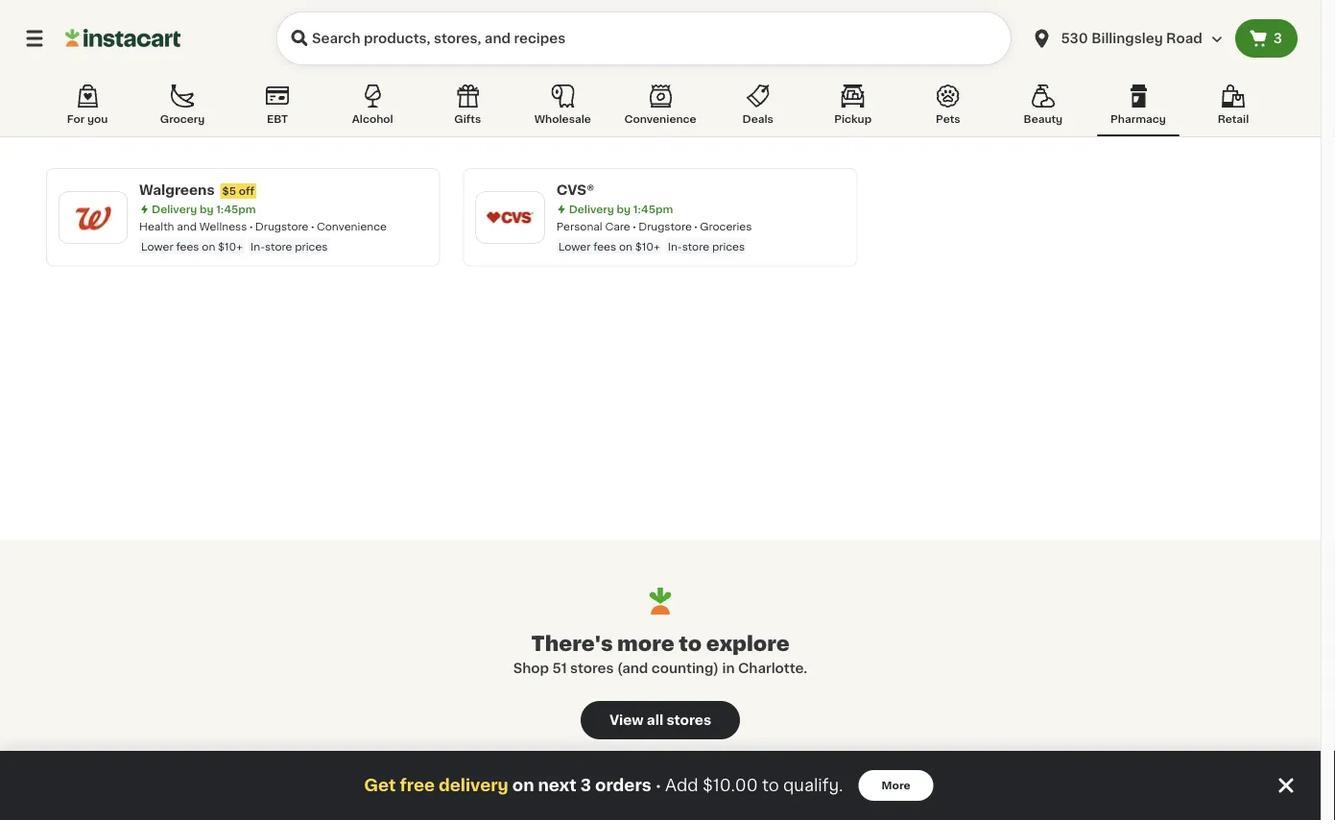 Task type: describe. For each thing, give the bounding box(es) containing it.
in- inside personal care drugstore groceries lower fees on $10+ in-store prices
[[668, 241, 682, 252]]

fees inside personal care drugstore groceries lower fees on $10+ in-store prices
[[594, 241, 617, 252]]

cvs®
[[557, 183, 595, 197]]

1 530 billingsley road button from the left
[[1019, 12, 1236, 65]]

deals
[[743, 114, 774, 124]]

store inside the 'health and wellness drugstore convenience lower fees on $10+ in-store prices'
[[265, 241, 292, 252]]

pets
[[936, 114, 961, 124]]

lower inside personal care drugstore groceries lower fees on $10+ in-store prices
[[559, 241, 591, 252]]

orders
[[595, 777, 652, 794]]

by for and
[[200, 204, 214, 215]]

530
[[1062, 32, 1089, 45]]

deals button
[[717, 81, 800, 136]]

$10+ inside personal care drugstore groceries lower fees on $10+ in-store prices
[[635, 241, 660, 252]]

counting)
[[652, 662, 719, 675]]

$5
[[222, 186, 236, 196]]

personal
[[557, 221, 603, 232]]

alcohol
[[352, 114, 393, 124]]

prices inside personal care drugstore groceries lower fees on $10+ in-store prices
[[712, 241, 745, 252]]

51
[[553, 662, 567, 675]]

delivery by 1:45pm for care
[[569, 204, 673, 215]]

charlotte.
[[738, 662, 808, 675]]

more button
[[859, 770, 934, 801]]

delivery for personal
[[569, 204, 614, 215]]

for you
[[67, 114, 108, 124]]

•
[[656, 778, 662, 793]]

by for care
[[617, 204, 631, 215]]

$10+ inside the 'health and wellness drugstore convenience lower fees on $10+ in-store prices'
[[218, 241, 243, 252]]

on inside the 'health and wellness drugstore convenience lower fees on $10+ in-store prices'
[[202, 241, 215, 252]]

3 inside treatment tracker modal dialog
[[581, 777, 592, 794]]

walgreens
[[139, 183, 215, 197]]

all
[[647, 713, 664, 727]]

care
[[605, 221, 631, 232]]

ebt
[[267, 114, 288, 124]]

add
[[665, 777, 699, 794]]

grocery button
[[141, 81, 224, 136]]

wholesale
[[535, 114, 591, 124]]

stores inside there's more to explore shop 51 stores (and counting) in charlotte.
[[570, 662, 614, 675]]

on inside personal care drugstore groceries lower fees on $10+ in-store prices
[[619, 241, 633, 252]]

shop categories tab list
[[46, 81, 1275, 136]]

view all stores button
[[581, 701, 740, 739]]

pharmacy
[[1111, 114, 1166, 124]]

groceries
[[700, 221, 752, 232]]

explore
[[707, 633, 790, 653]]

on inside treatment tracker modal dialog
[[513, 777, 534, 794]]

3 inside button
[[1274, 32, 1283, 45]]

road
[[1167, 32, 1203, 45]]

wholesale button
[[522, 81, 604, 136]]

view all stores link
[[581, 701, 740, 739]]

alcohol button
[[331, 81, 414, 136]]

for
[[67, 114, 85, 124]]

beauty button
[[1002, 81, 1085, 136]]

you
[[87, 114, 108, 124]]

shop
[[513, 662, 549, 675]]

convenience inside the 'health and wellness drugstore convenience lower fees on $10+ in-store prices'
[[317, 221, 387, 232]]

and
[[177, 221, 197, 232]]

get
[[364, 777, 396, 794]]

free
[[400, 777, 435, 794]]

there's
[[531, 633, 613, 653]]



Task type: locate. For each thing, give the bounding box(es) containing it.
store
[[265, 241, 292, 252], [682, 241, 710, 252]]

3 right next
[[581, 777, 592, 794]]

1 vertical spatial to
[[762, 777, 779, 794]]

Search field
[[277, 12, 1012, 65]]

health and wellness drugstore convenience lower fees on $10+ in-store prices
[[139, 221, 387, 252]]

on down wellness
[[202, 241, 215, 252]]

walgreens logo image
[[68, 192, 118, 242]]

in- inside the 'health and wellness drugstore convenience lower fees on $10+ in-store prices'
[[251, 241, 265, 252]]

0 horizontal spatial delivery
[[152, 204, 197, 215]]

gifts
[[454, 114, 481, 124]]

2 lower from the left
[[559, 241, 591, 252]]

3
[[1274, 32, 1283, 45], [581, 777, 592, 794]]

more
[[618, 633, 675, 653]]

in
[[723, 662, 735, 675]]

pharmacy button
[[1097, 81, 1180, 136]]

2 530 billingsley road button from the left
[[1031, 12, 1224, 65]]

fees down care
[[594, 241, 617, 252]]

2 1:45pm from the left
[[634, 204, 673, 215]]

1:45pm for drugstore
[[634, 204, 673, 215]]

drugstore inside the 'health and wellness drugstore convenience lower fees on $10+ in-store prices'
[[255, 221, 309, 232]]

1 horizontal spatial fees
[[594, 241, 617, 252]]

1 by from the left
[[200, 204, 214, 215]]

1 horizontal spatial 3
[[1274, 32, 1283, 45]]

stores
[[570, 662, 614, 675], [667, 713, 712, 727]]

0 horizontal spatial 1:45pm
[[216, 204, 256, 215]]

0 horizontal spatial delivery by 1:45pm
[[152, 204, 256, 215]]

2 delivery by 1:45pm from the left
[[569, 204, 673, 215]]

delivery by 1:45pm up care
[[569, 204, 673, 215]]

fees
[[176, 241, 199, 252], [594, 241, 617, 252]]

0 horizontal spatial 3
[[581, 777, 592, 794]]

retail
[[1218, 114, 1250, 124]]

delivery
[[152, 204, 197, 215], [569, 204, 614, 215]]

2 fees from the left
[[594, 241, 617, 252]]

1:45pm up personal care drugstore groceries lower fees on $10+ in-store prices on the top of page
[[634, 204, 673, 215]]

1 vertical spatial convenience
[[317, 221, 387, 232]]

next
[[538, 777, 577, 794]]

530 billingsley road button
[[1019, 12, 1236, 65], [1031, 12, 1224, 65]]

1 vertical spatial 3
[[581, 777, 592, 794]]

delivery by 1:45pm for and
[[152, 204, 256, 215]]

0 horizontal spatial by
[[200, 204, 214, 215]]

2 delivery from the left
[[569, 204, 614, 215]]

on
[[202, 241, 215, 252], [619, 241, 633, 252], [513, 777, 534, 794]]

0 horizontal spatial to
[[679, 633, 702, 653]]

prices inside the 'health and wellness drugstore convenience lower fees on $10+ in-store prices'
[[295, 241, 328, 252]]

delivery down 'walgreens'
[[152, 204, 197, 215]]

grocery
[[160, 114, 205, 124]]

off
[[239, 186, 254, 196]]

get free delivery on next 3 orders • add $10.00 to qualify.
[[364, 777, 844, 794]]

2 in- from the left
[[668, 241, 682, 252]]

0 horizontal spatial lower
[[141, 241, 173, 252]]

1 horizontal spatial stores
[[667, 713, 712, 727]]

2 by from the left
[[617, 204, 631, 215]]

prices
[[295, 241, 328, 252], [712, 241, 745, 252]]

pets button
[[907, 81, 990, 136]]

1 vertical spatial stores
[[667, 713, 712, 727]]

delivery up 'personal'
[[569, 204, 614, 215]]

cvs® logo image
[[486, 192, 535, 242]]

more
[[882, 780, 911, 791]]

store inside personal care drugstore groceries lower fees on $10+ in-store prices
[[682, 241, 710, 252]]

1 lower from the left
[[141, 241, 173, 252]]

2 prices from the left
[[712, 241, 745, 252]]

view all stores
[[610, 713, 712, 727]]

drugstore right wellness
[[255, 221, 309, 232]]

1 delivery by 1:45pm from the left
[[152, 204, 256, 215]]

retail button
[[1193, 81, 1275, 136]]

0 horizontal spatial fees
[[176, 241, 199, 252]]

delivery
[[439, 777, 509, 794]]

by up care
[[617, 204, 631, 215]]

2 horizontal spatial on
[[619, 241, 633, 252]]

$10.00
[[703, 777, 758, 794]]

instacart image
[[65, 27, 181, 50]]

lower down health
[[141, 241, 173, 252]]

convenience
[[625, 114, 697, 124], [317, 221, 387, 232]]

1 horizontal spatial to
[[762, 777, 779, 794]]

1 horizontal spatial in-
[[668, 241, 682, 252]]

1 fees from the left
[[176, 241, 199, 252]]

to inside there's more to explore shop 51 stores (and counting) in charlotte.
[[679, 633, 702, 653]]

1 prices from the left
[[295, 241, 328, 252]]

beauty
[[1024, 114, 1063, 124]]

stores right all
[[667, 713, 712, 727]]

1 1:45pm from the left
[[216, 204, 256, 215]]

1 horizontal spatial on
[[513, 777, 534, 794]]

to right $10.00
[[762, 777, 779, 794]]

1 horizontal spatial delivery
[[569, 204, 614, 215]]

530 billingsley road
[[1062, 32, 1203, 45]]

0 horizontal spatial $10+
[[218, 241, 243, 252]]

0 horizontal spatial store
[[265, 241, 292, 252]]

0 horizontal spatial drugstore
[[255, 221, 309, 232]]

1 horizontal spatial lower
[[559, 241, 591, 252]]

(and
[[617, 662, 649, 675]]

lower inside the 'health and wellness drugstore convenience lower fees on $10+ in-store prices'
[[141, 241, 173, 252]]

0 vertical spatial stores
[[570, 662, 614, 675]]

1 store from the left
[[265, 241, 292, 252]]

2 $10+ from the left
[[635, 241, 660, 252]]

delivery by 1:45pm
[[152, 204, 256, 215], [569, 204, 673, 215]]

billingsley
[[1092, 32, 1164, 45]]

wellness
[[200, 221, 247, 232]]

health
[[139, 221, 174, 232]]

personal care drugstore groceries lower fees on $10+ in-store prices
[[557, 221, 752, 252]]

stores inside button
[[667, 713, 712, 727]]

drugstore
[[255, 221, 309, 232], [639, 221, 692, 232]]

lower down 'personal'
[[559, 241, 591, 252]]

by down walgreens $5 off
[[200, 204, 214, 215]]

1 horizontal spatial prices
[[712, 241, 745, 252]]

1:45pm down $5
[[216, 204, 256, 215]]

2 store from the left
[[682, 241, 710, 252]]

1 horizontal spatial delivery by 1:45pm
[[569, 204, 673, 215]]

1 $10+ from the left
[[218, 241, 243, 252]]

1 drugstore from the left
[[255, 221, 309, 232]]

gifts button
[[427, 81, 509, 136]]

there's more to explore shop 51 stores (and counting) in charlotte.
[[513, 633, 808, 675]]

1 delivery from the left
[[152, 204, 197, 215]]

0 vertical spatial 3
[[1274, 32, 1283, 45]]

drugstore right care
[[639, 221, 692, 232]]

2 drugstore from the left
[[639, 221, 692, 232]]

0 horizontal spatial on
[[202, 241, 215, 252]]

lower
[[141, 241, 173, 252], [559, 241, 591, 252]]

to inside treatment tracker modal dialog
[[762, 777, 779, 794]]

1 in- from the left
[[251, 241, 265, 252]]

None search field
[[277, 12, 1012, 65]]

1 horizontal spatial 1:45pm
[[634, 204, 673, 215]]

1 horizontal spatial store
[[682, 241, 710, 252]]

delivery by 1:45pm down walgreens $5 off
[[152, 204, 256, 215]]

delivery for health
[[152, 204, 197, 215]]

stores down there's
[[570, 662, 614, 675]]

0 horizontal spatial prices
[[295, 241, 328, 252]]

convenience inside button
[[625, 114, 697, 124]]

on down care
[[619, 241, 633, 252]]

0 horizontal spatial stores
[[570, 662, 614, 675]]

1 horizontal spatial drugstore
[[639, 221, 692, 232]]

fees inside the 'health and wellness drugstore convenience lower fees on $10+ in-store prices'
[[176, 241, 199, 252]]

1 horizontal spatial by
[[617, 204, 631, 215]]

fees down and
[[176, 241, 199, 252]]

for you button
[[46, 81, 129, 136]]

drugstore inside personal care drugstore groceries lower fees on $10+ in-store prices
[[639, 221, 692, 232]]

3 button
[[1236, 19, 1298, 58]]

ebt button
[[236, 81, 319, 136]]

1:45pm
[[216, 204, 256, 215], [634, 204, 673, 215]]

3 up "retail" button
[[1274, 32, 1283, 45]]

$10+
[[218, 241, 243, 252], [635, 241, 660, 252]]

pickup button
[[812, 81, 895, 136]]

1:45pm for wellness
[[216, 204, 256, 215]]

to up counting)
[[679, 633, 702, 653]]

0 vertical spatial convenience
[[625, 114, 697, 124]]

on left next
[[513, 777, 534, 794]]

to
[[679, 633, 702, 653], [762, 777, 779, 794]]

1 horizontal spatial convenience
[[625, 114, 697, 124]]

convenience button
[[617, 81, 704, 136]]

0 horizontal spatial convenience
[[317, 221, 387, 232]]

by
[[200, 204, 214, 215], [617, 204, 631, 215]]

pickup
[[835, 114, 872, 124]]

view
[[610, 713, 644, 727]]

walgreens $5 off
[[139, 183, 254, 197]]

0 horizontal spatial in-
[[251, 241, 265, 252]]

qualify.
[[784, 777, 844, 794]]

0 vertical spatial to
[[679, 633, 702, 653]]

1 horizontal spatial $10+
[[635, 241, 660, 252]]

treatment tracker modal dialog
[[0, 751, 1321, 820]]

in-
[[251, 241, 265, 252], [668, 241, 682, 252]]



Task type: vqa. For each thing, say whether or not it's contained in the screenshot.
first by from the right
yes



